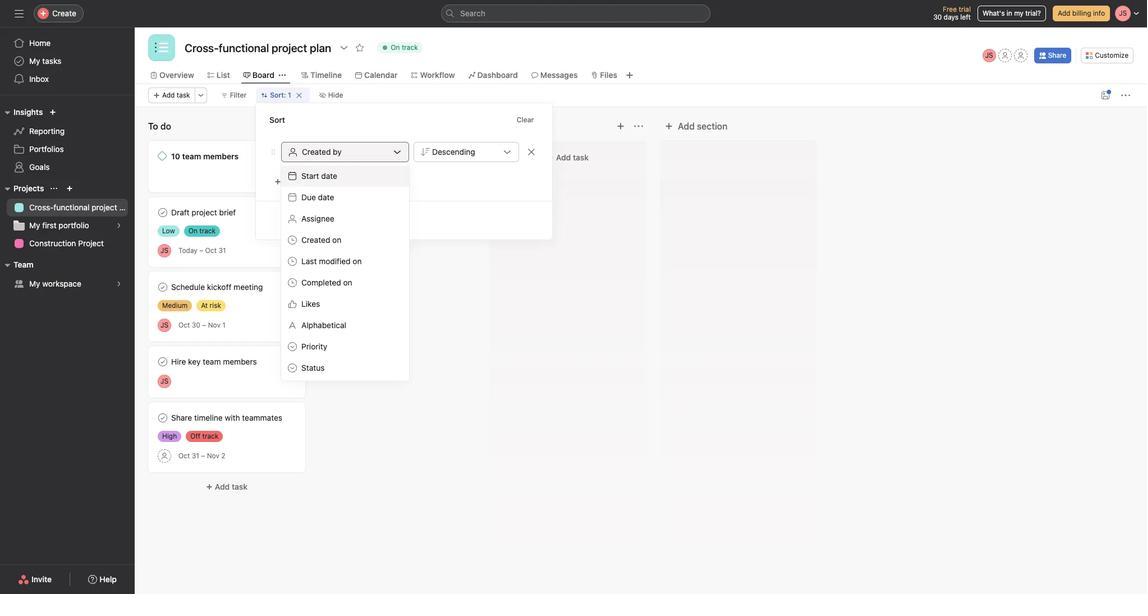 Task type: vqa. For each thing, say whether or not it's contained in the screenshot.
Improve
no



Task type: locate. For each thing, give the bounding box(es) containing it.
completed checkbox up start date menu item
[[327, 150, 340, 163]]

1 vertical spatial nov
[[207, 452, 220, 461]]

project
[[92, 203, 117, 212], [192, 208, 217, 217]]

1 vertical spatial completed image
[[156, 355, 170, 369]]

2 vertical spatial completed image
[[156, 412, 170, 425]]

0 vertical spatial completed image
[[156, 281, 170, 294]]

completed image for hire first 5 members
[[327, 150, 340, 163]]

1 vertical spatial completed image
[[156, 206, 170, 220]]

dialog
[[256, 103, 553, 240]]

0 horizontal spatial hire
[[171, 357, 186, 367]]

2 my from the top
[[29, 221, 40, 230]]

sort: 1 button
[[256, 88, 310, 103]]

1 horizontal spatial on
[[343, 278, 353, 288]]

track inside popup button
[[402, 43, 418, 52]]

today – oct 31
[[179, 247, 226, 255]]

1 horizontal spatial first
[[359, 152, 373, 161]]

– for timeline
[[201, 452, 205, 461]]

share button
[[1035, 48, 1072, 63]]

clear button
[[512, 112, 539, 128]]

0 horizontal spatial on track
[[189, 227, 216, 235]]

portfolio
[[59, 221, 89, 230]]

1
[[288, 91, 291, 99], [223, 321, 226, 330]]

0 vertical spatial hire
[[342, 152, 357, 161]]

track up "workflow" link
[[402, 43, 418, 52]]

completed checkbox for hire
[[156, 355, 170, 369]]

3 my from the top
[[29, 279, 40, 289]]

js button down what's
[[983, 49, 997, 62]]

js button down low
[[158, 244, 171, 257]]

add task image for to do
[[275, 122, 284, 131]]

track down draft project brief
[[200, 227, 216, 235]]

0 vertical spatial created
[[302, 147, 331, 157]]

completed image up the high
[[156, 412, 170, 425]]

draft
[[171, 208, 190, 217]]

on track up calendar
[[391, 43, 418, 52]]

what's in my trial? button
[[978, 6, 1047, 21]]

goals link
[[7, 158, 128, 176]]

on track down draft project brief
[[189, 227, 216, 235]]

portfolios link
[[7, 140, 128, 158]]

date for due date
[[318, 193, 334, 202]]

created left the by on the top
[[302, 147, 331, 157]]

date right start
[[321, 171, 338, 181]]

track
[[402, 43, 418, 52], [200, 227, 216, 235], [202, 432, 219, 441]]

completed checkbox for schedule
[[156, 281, 170, 294]]

add
[[1059, 9, 1071, 17], [162, 91, 175, 99], [678, 121, 695, 131], [556, 153, 571, 162], [386, 202, 401, 212], [215, 482, 230, 492]]

– right today
[[199, 247, 203, 255]]

project left plan
[[92, 203, 117, 212]]

0 horizontal spatial first
[[42, 221, 57, 230]]

1 horizontal spatial 30
[[934, 13, 942, 21]]

oct left the 2
[[179, 452, 190, 461]]

completed image
[[156, 281, 170, 294], [156, 355, 170, 369]]

0 vertical spatial completed checkbox
[[156, 281, 170, 294]]

date inside start date menu item
[[321, 171, 338, 181]]

hire first 5 members
[[342, 152, 416, 161]]

on
[[391, 43, 400, 52], [189, 227, 198, 235]]

js button
[[983, 49, 997, 62], [158, 244, 171, 257], [158, 319, 171, 332], [158, 375, 171, 389]]

created inside "popup button"
[[302, 147, 331, 157]]

my
[[29, 56, 40, 66], [29, 221, 40, 230], [29, 279, 40, 289]]

oct right today
[[205, 247, 217, 255]]

0 vertical spatial on
[[333, 235, 342, 245]]

dashboard
[[478, 70, 518, 80]]

new image
[[50, 109, 56, 116]]

completed milestone image
[[158, 152, 167, 161]]

1 horizontal spatial add task image
[[617, 122, 626, 131]]

track right off
[[202, 432, 219, 441]]

reporting
[[29, 126, 65, 136]]

first left "5"
[[359, 152, 373, 161]]

completed image up medium
[[156, 281, 170, 294]]

on up modified
[[333, 235, 342, 245]]

1 completed checkbox from the top
[[156, 281, 170, 294]]

my down cross-
[[29, 221, 40, 230]]

1 vertical spatial my
[[29, 221, 40, 230]]

team right key
[[203, 357, 221, 367]]

nov
[[208, 321, 221, 330], [207, 452, 220, 461]]

js for the js button below medium
[[161, 321, 169, 329]]

1 vertical spatial oct
[[179, 321, 190, 330]]

1 vertical spatial 30
[[192, 321, 200, 330]]

on track button
[[372, 40, 428, 56]]

hire right the by on the top
[[342, 152, 357, 161]]

completed checkbox up medium
[[156, 281, 170, 294]]

files
[[601, 70, 618, 80]]

completed image for schedule
[[156, 281, 170, 294]]

1 vertical spatial track
[[200, 227, 216, 235]]

0 horizontal spatial project
[[92, 203, 117, 212]]

my down team
[[29, 279, 40, 289]]

completed
[[302, 278, 341, 288]]

add task image
[[275, 122, 284, 131], [617, 122, 626, 131]]

members for hire key team members
[[223, 357, 257, 367]]

my inside my first portfolio link
[[29, 221, 40, 230]]

see details, my first portfolio image
[[116, 222, 122, 229]]

share
[[1049, 51, 1067, 60], [171, 413, 192, 423]]

search button
[[441, 4, 711, 22]]

1 vertical spatial completed checkbox
[[156, 206, 170, 220]]

share timeline with teammates
[[171, 413, 283, 423]]

add task image down sort: 1 'dropdown button'
[[275, 122, 284, 131]]

1 vertical spatial date
[[318, 193, 334, 202]]

0 vertical spatial date
[[321, 171, 338, 181]]

kickoff
[[207, 282, 232, 292]]

team
[[182, 152, 201, 161], [203, 357, 221, 367]]

js for the js button underneath what's
[[986, 51, 994, 60]]

sort:
[[270, 91, 286, 99]]

– down "at"
[[202, 321, 206, 330]]

1 horizontal spatial on track
[[391, 43, 418, 52]]

1 vertical spatial hire
[[171, 357, 186, 367]]

on up today
[[189, 227, 198, 235]]

share down add billing info button
[[1049, 51, 1067, 60]]

goals
[[29, 162, 50, 172]]

completed checkbox up the high
[[156, 412, 170, 425]]

1 add task image from the left
[[275, 122, 284, 131]]

0 vertical spatial share
[[1049, 51, 1067, 60]]

my inside my workspace link
[[29, 279, 40, 289]]

1 vertical spatial first
[[42, 221, 57, 230]]

last
[[302, 257, 317, 266]]

1 inside sort: 1 'dropdown button'
[[288, 91, 291, 99]]

first up construction
[[42, 221, 57, 230]]

add task down the 2
[[215, 482, 248, 492]]

completed image for draft project brief
[[156, 206, 170, 220]]

my tasks link
[[7, 52, 128, 70]]

on track
[[391, 43, 418, 52], [189, 227, 216, 235]]

clear
[[517, 116, 534, 124]]

0 vertical spatial nov
[[208, 321, 221, 330]]

js down medium
[[161, 321, 169, 329]]

oct down medium
[[179, 321, 190, 330]]

1 left clear image
[[288, 91, 291, 99]]

1 horizontal spatial 31
[[219, 247, 226, 255]]

plan
[[119, 203, 135, 212]]

project
[[78, 239, 104, 248]]

first for my
[[42, 221, 57, 230]]

last modified on
[[302, 257, 362, 266]]

1 up hire key team members
[[223, 321, 226, 330]]

construction
[[29, 239, 76, 248]]

add left billing
[[1059, 9, 1071, 17]]

0 vertical spatial 1
[[288, 91, 291, 99]]

calendar
[[364, 70, 398, 80]]

0 vertical spatial on
[[391, 43, 400, 52]]

2 completed checkbox from the top
[[156, 355, 170, 369]]

members for hire first 5 members
[[382, 152, 416, 161]]

add task image left more section actions image
[[617, 122, 626, 131]]

filter button
[[216, 88, 252, 103]]

None text field
[[182, 38, 334, 58]]

hide
[[328, 91, 343, 99]]

1 horizontal spatial on
[[391, 43, 400, 52]]

js up the high
[[161, 377, 169, 386]]

2 vertical spatial on
[[343, 278, 353, 288]]

created down the assignee
[[302, 235, 330, 245]]

0 vertical spatial –
[[199, 247, 203, 255]]

workspace
[[42, 279, 81, 289]]

– for kickoff
[[202, 321, 206, 330]]

high
[[162, 432, 177, 441]]

share up the high
[[171, 413, 192, 423]]

save options image
[[1102, 91, 1111, 100]]

nov down risk
[[208, 321, 221, 330]]

global element
[[0, 28, 135, 95]]

oct for schedule
[[179, 321, 190, 330]]

on inside popup button
[[391, 43, 400, 52]]

completed image left "draft"
[[156, 206, 170, 220]]

add left section
[[678, 121, 695, 131]]

completed checkbox left "draft"
[[156, 206, 170, 220]]

0 vertical spatial 30
[[934, 13, 942, 21]]

days
[[944, 13, 959, 21]]

0 horizontal spatial 31
[[192, 452, 199, 461]]

2
[[221, 452, 226, 461]]

add tab image
[[626, 71, 635, 80]]

add to starred image
[[356, 43, 365, 52]]

completed image
[[327, 150, 340, 163], [156, 206, 170, 220], [156, 412, 170, 425]]

first
[[359, 152, 373, 161], [42, 221, 57, 230]]

30
[[934, 13, 942, 21], [192, 321, 200, 330]]

on down modified
[[343, 278, 353, 288]]

0 horizontal spatial on
[[333, 235, 342, 245]]

hire for hire first 5 members
[[342, 152, 357, 161]]

1 vertical spatial –
[[202, 321, 206, 330]]

on right modified
[[353, 257, 362, 266]]

30 inside free trial 30 days left
[[934, 13, 942, 21]]

add down the 2
[[215, 482, 230, 492]]

trial?
[[1026, 9, 1042, 17]]

0 vertical spatial completed image
[[327, 150, 340, 163]]

0 vertical spatial first
[[359, 152, 373, 161]]

add inside add section button
[[678, 121, 695, 131]]

my for my first portfolio
[[29, 221, 40, 230]]

priority
[[302, 342, 328, 352]]

2 vertical spatial oct
[[179, 452, 190, 461]]

insights
[[13, 107, 43, 117]]

2 vertical spatial track
[[202, 432, 219, 441]]

Completed checkbox
[[327, 150, 340, 163], [156, 206, 170, 220], [156, 412, 170, 425]]

insights button
[[0, 106, 43, 119]]

low
[[162, 227, 175, 235]]

add section
[[678, 121, 728, 131]]

due date
[[302, 193, 334, 202]]

2 completed image from the top
[[156, 355, 170, 369]]

hire left key
[[171, 357, 186, 367]]

2 vertical spatial –
[[201, 452, 205, 461]]

js button down medium
[[158, 319, 171, 332]]

first inside my first portfolio link
[[42, 221, 57, 230]]

1 my from the top
[[29, 56, 40, 66]]

medium
[[162, 302, 188, 310]]

10 team members
[[171, 152, 239, 161]]

team right 10
[[182, 152, 201, 161]]

1 horizontal spatial hire
[[342, 152, 357, 161]]

add task button
[[148, 88, 195, 103], [496, 148, 640, 168], [319, 197, 476, 217], [148, 477, 306, 498]]

0 horizontal spatial on
[[189, 227, 198, 235]]

0 horizontal spatial share
[[171, 413, 192, 423]]

0 horizontal spatial add task image
[[275, 122, 284, 131]]

1 vertical spatial 1
[[223, 321, 226, 330]]

my left tasks
[[29, 56, 40, 66]]

messages link
[[532, 69, 578, 81]]

add section button
[[660, 116, 733, 136]]

on for created on
[[333, 235, 342, 245]]

1 completed image from the top
[[156, 281, 170, 294]]

1 horizontal spatial share
[[1049, 51, 1067, 60]]

0 vertical spatial completed checkbox
[[327, 150, 340, 163]]

0 vertical spatial on track
[[391, 43, 418, 52]]

1 vertical spatial created
[[302, 235, 330, 245]]

0 vertical spatial team
[[182, 152, 201, 161]]

0 vertical spatial my
[[29, 56, 40, 66]]

js for the js button below hire key team members
[[161, 377, 169, 386]]

status
[[302, 363, 325, 373]]

overview
[[159, 70, 194, 80]]

hide sidebar image
[[15, 9, 24, 18]]

members right key
[[223, 357, 257, 367]]

completed checkbox left key
[[156, 355, 170, 369]]

customize
[[1096, 51, 1129, 60]]

js down what's
[[986, 51, 994, 60]]

1 vertical spatial on track
[[189, 227, 216, 235]]

js button down hire key team members
[[158, 375, 171, 389]]

my inside my tasks link
[[29, 56, 40, 66]]

31 down off
[[192, 452, 199, 461]]

nov left the 2
[[207, 452, 220, 461]]

0 vertical spatial track
[[402, 43, 418, 52]]

assignee
[[302, 214, 335, 224]]

start date menu item
[[281, 166, 409, 187]]

off track
[[191, 432, 219, 441]]

completed checkbox for draft
[[156, 206, 170, 220]]

– down off track
[[201, 452, 205, 461]]

create button
[[34, 4, 84, 22]]

trial
[[959, 5, 972, 13]]

completed image up start date menu item
[[327, 150, 340, 163]]

members right "5"
[[382, 152, 416, 161]]

1 vertical spatial completed checkbox
[[156, 355, 170, 369]]

1 horizontal spatial 1
[[288, 91, 291, 99]]

2 add task image from the left
[[617, 122, 626, 131]]

my for my workspace
[[29, 279, 40, 289]]

alphabetical
[[302, 321, 346, 330]]

present
[[490, 121, 522, 131]]

1 vertical spatial team
[[203, 357, 221, 367]]

js
[[986, 51, 994, 60], [161, 246, 169, 255], [161, 321, 169, 329], [161, 377, 169, 386]]

oct 30 – nov 1
[[179, 321, 226, 330]]

1 vertical spatial share
[[171, 413, 192, 423]]

js down low
[[161, 246, 169, 255]]

remove image
[[527, 148, 536, 157]]

tab actions image
[[279, 72, 286, 79]]

show options image
[[340, 43, 349, 52]]

date right due
[[318, 193, 334, 202]]

projects element
[[0, 179, 135, 255]]

2 horizontal spatial on
[[353, 257, 362, 266]]

2 vertical spatial my
[[29, 279, 40, 289]]

nov for kickoff
[[208, 321, 221, 330]]

2 vertical spatial completed checkbox
[[156, 412, 170, 425]]

on up calendar
[[391, 43, 400, 52]]

31 right today
[[219, 247, 226, 255]]

completed image left key
[[156, 355, 170, 369]]

teammates
[[242, 413, 283, 423]]

share inside "button"
[[1049, 51, 1067, 60]]

project left brief
[[192, 208, 217, 217]]

Completed checkbox
[[156, 281, 170, 294], [156, 355, 170, 369]]

customize button
[[1082, 48, 1134, 63]]

more section actions image
[[635, 122, 644, 131]]

insights element
[[0, 102, 135, 179]]



Task type: describe. For each thing, give the bounding box(es) containing it.
meeting
[[234, 282, 263, 292]]

teams element
[[0, 255, 135, 295]]

search
[[461, 8, 486, 18]]

1 vertical spatial 31
[[192, 452, 199, 461]]

add task down overview
[[162, 91, 190, 99]]

0 vertical spatial oct
[[205, 247, 217, 255]]

search list box
[[441, 4, 711, 22]]

list image
[[155, 41, 168, 54]]

list
[[217, 70, 230, 80]]

section
[[697, 121, 728, 131]]

start date
[[302, 171, 338, 181]]

reporting link
[[7, 122, 128, 140]]

functional
[[54, 203, 90, 212]]

in
[[1007, 9, 1013, 17]]

team
[[13, 260, 33, 270]]

add inside add billing info button
[[1059, 9, 1071, 17]]

5
[[375, 152, 380, 161]]

js for the js button below low
[[161, 246, 169, 255]]

construction project link
[[7, 235, 128, 253]]

construction project
[[29, 239, 104, 248]]

oct for share
[[179, 452, 190, 461]]

what's in my trial?
[[983, 9, 1042, 17]]

add right remove icon
[[556, 153, 571, 162]]

help button
[[81, 570, 124, 590]]

clear image
[[296, 92, 303, 99]]

see details, my workspace image
[[116, 281, 122, 288]]

hire key team members
[[171, 357, 257, 367]]

add billing info
[[1059, 9, 1106, 17]]

invite
[[31, 575, 52, 585]]

by
[[333, 147, 342, 157]]

on track inside popup button
[[391, 43, 418, 52]]

dialog containing sort
[[256, 103, 553, 240]]

projects
[[13, 184, 44, 193]]

free trial 30 days left
[[934, 5, 972, 21]]

more actions image
[[197, 92, 204, 99]]

hire for hire key team members
[[171, 357, 186, 367]]

nov for timeline
[[207, 452, 220, 461]]

messages
[[541, 70, 578, 80]]

home
[[29, 38, 51, 48]]

add task image for present
[[617, 122, 626, 131]]

on for completed on
[[343, 278, 353, 288]]

created by button
[[281, 142, 409, 162]]

0 vertical spatial 31
[[219, 247, 226, 255]]

brief
[[219, 208, 236, 217]]

new project or portfolio image
[[66, 185, 73, 192]]

key
[[188, 357, 201, 367]]

dashboard link
[[469, 69, 518, 81]]

1 vertical spatial on
[[189, 227, 198, 235]]

portfolios
[[29, 144, 64, 154]]

my
[[1015, 9, 1024, 17]]

my tasks
[[29, 56, 61, 66]]

descending
[[432, 147, 476, 157]]

team button
[[0, 258, 33, 272]]

workflow
[[420, 70, 455, 80]]

files link
[[592, 69, 618, 81]]

1 horizontal spatial team
[[203, 357, 221, 367]]

show options, current sort, top image
[[51, 185, 58, 192]]

more actions image
[[1122, 91, 1131, 100]]

billing
[[1073, 9, 1092, 17]]

0 horizontal spatial 1
[[223, 321, 226, 330]]

created for created by
[[302, 147, 331, 157]]

home link
[[7, 34, 128, 52]]

1 horizontal spatial project
[[192, 208, 217, 217]]

completed checkbox for hire
[[327, 150, 340, 163]]

completed checkbox for share
[[156, 412, 170, 425]]

add billing info button
[[1054, 6, 1111, 21]]

schedule kickoff meeting
[[171, 282, 263, 292]]

board
[[253, 70, 275, 80]]

created for created on
[[302, 235, 330, 245]]

date for start date
[[321, 171, 338, 181]]

my workspace
[[29, 279, 81, 289]]

share for share timeline with teammates
[[171, 413, 192, 423]]

invite button
[[11, 570, 59, 590]]

my first portfolio
[[29, 221, 89, 230]]

calendar link
[[355, 69, 398, 81]]

cross-
[[29, 203, 54, 212]]

first for hire
[[359, 152, 373, 161]]

start
[[302, 171, 319, 181]]

inbox link
[[7, 70, 128, 88]]

cross-functional project plan
[[29, 203, 135, 212]]

info
[[1094, 9, 1106, 17]]

my first portfolio link
[[7, 217, 128, 235]]

tasks
[[42, 56, 61, 66]]

completed image for hire
[[156, 355, 170, 369]]

completed image for share timeline with teammates
[[156, 412, 170, 425]]

to do
[[148, 121, 171, 131]]

add task down the hire first 5 members
[[386, 202, 418, 212]]

10
[[171, 152, 180, 161]]

descending button
[[414, 142, 519, 162]]

add down the hire first 5 members
[[386, 202, 401, 212]]

hide button
[[314, 88, 348, 103]]

draft project brief
[[171, 208, 236, 217]]

add task right remove icon
[[556, 153, 589, 162]]

completed on
[[302, 278, 353, 288]]

sort: 1
[[270, 91, 291, 99]]

my for my tasks
[[29, 56, 40, 66]]

risk
[[210, 302, 221, 310]]

list link
[[208, 69, 230, 81]]

sort
[[270, 115, 285, 125]]

created on
[[302, 235, 342, 245]]

likes
[[302, 299, 320, 309]]

track for with
[[202, 432, 219, 441]]

0 horizontal spatial team
[[182, 152, 201, 161]]

track for brief
[[200, 227, 216, 235]]

projects button
[[0, 182, 44, 195]]

schedule
[[171, 282, 205, 292]]

0 horizontal spatial 30
[[192, 321, 200, 330]]

overview link
[[151, 69, 194, 81]]

share for share
[[1049, 51, 1067, 60]]

help
[[100, 575, 117, 585]]

timeline
[[194, 413, 223, 423]]

1 vertical spatial on
[[353, 257, 362, 266]]

with
[[225, 413, 240, 423]]

board link
[[244, 69, 275, 81]]

members right 10
[[203, 152, 239, 161]]

at risk
[[201, 302, 221, 310]]

add down overview link
[[162, 91, 175, 99]]

Completed milestone checkbox
[[158, 152, 167, 161]]

at
[[201, 302, 208, 310]]



